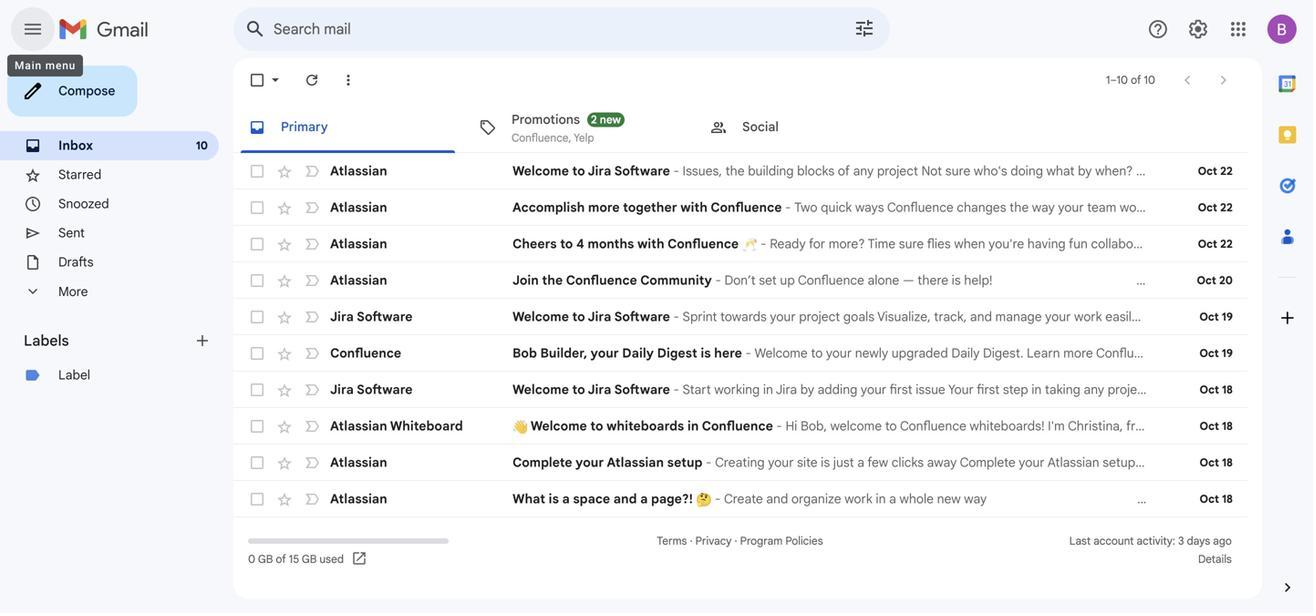 Task type: vqa. For each thing, say whether or not it's contained in the screenshot.
the Enchanted link
no



Task type: describe. For each thing, give the bounding box(es) containing it.
from
[[1127, 419, 1154, 435]]

welcome to jira software - issues, the building blocks of any project not sure who's doing what by when? in jira software, issues make it 
[[513, 163, 1314, 179]]

oct up days
[[1200, 493, 1220, 507]]

hi
[[786, 419, 798, 435]]

2 a from the left
[[640, 492, 648, 508]]

promotions, 2 new messages, tab
[[464, 102, 694, 153]]

community
[[640, 273, 712, 289]]

1 · from the left
[[690, 535, 693, 549]]

snoozed
[[58, 196, 109, 212]]

welcome for welcome to jira software - sprint towards your project goals visualize, track, and manage your work easily across sprints with jira softwa
[[513, 309, 569, 325]]

doing
[[1011, 163, 1044, 179]]

the right join
[[542, 273, 563, 289]]

alone
[[868, 273, 900, 289]]

your left the daily
[[591, 346, 619, 362]]

1 10 of 10
[[1107, 73, 1156, 87]]

join
[[513, 273, 539, 289]]

sent
[[58, 225, 85, 241]]

not
[[922, 163, 943, 179]]

search mail image
[[239, 13, 272, 46]]

the down doing
[[1010, 200, 1029, 216]]

confluence down welcome to jira software - issues, the building blocks of any project not sure who's doing what by when? in jira software, issues make it
[[887, 200, 954, 216]]

oct for welcome to jira software - issues, the building blocks of any project not sure who's doing what by when? in jira software, issues make it 
[[1198, 165, 1218, 178]]

2 vertical spatial with
[[1226, 309, 1250, 325]]

oct for welcome to jira software -
[[1200, 384, 1220, 397]]

drafts
[[58, 255, 94, 270]]

3 oct 22 from the top
[[1198, 238, 1233, 251]]

social tab
[[695, 102, 925, 153]]

- right setup
[[706, 455, 712, 471]]

- left hi
[[777, 419, 783, 435]]

2
[[591, 113, 597, 127]]

sprint
[[683, 309, 717, 325]]

atlassian for complete your atlassian setup
[[330, 455, 387, 471]]

of for 1 10 of 10
[[1131, 73, 1142, 87]]

confluence, yelp
[[512, 131, 594, 145]]

what
[[1047, 163, 1075, 179]]

christina,
[[1068, 419, 1124, 435]]

—
[[903, 273, 915, 289]]

accomplish
[[513, 200, 585, 216]]

oct for welcome to jira software - sprint towards your project goals visualize, track, and manage your work easily across sprints with jira softwa
[[1200, 311, 1219, 324]]

promotions
[[512, 112, 580, 128]]

follow link to manage storage image
[[351, 551, 370, 569]]

0
[[248, 553, 255, 567]]

whiteboards
[[607, 419, 684, 435]]

primary
[[281, 119, 328, 135]]

quick
[[821, 200, 852, 216]]

yelp
[[574, 131, 594, 145]]

used
[[320, 553, 344, 567]]

inbox link
[[58, 138, 93, 154]]

0 gb of 15 gb used
[[248, 553, 344, 567]]

2 gb from the left
[[302, 553, 317, 567]]

goals
[[844, 309, 875, 325]]

who's
[[974, 163, 1008, 179]]

Search mail text field
[[274, 20, 803, 38]]

9 row from the top
[[234, 445, 1248, 482]]

menu
[[45, 59, 76, 72]]

oct for join the confluence community - don't set up confluence alone — there is help! ‌ ‌ ‌ ‌ ‌ ‌ ‌ ‌ ‌ ‌ ‌ ‌ ‌ ‌ ‌ ‌ ‌ ‌ ‌ ‌ ‌ ‌ ‌ ‌ ‌ ‌ ‌ ‌ ‌ ‌ ‌ ‌ ‌ ‌ ‌ ‌ ‌ ‌ ‌ ‌ ‌ ‌ ‌ ‌ ‌ ‌ ‌ ‌ ‌ ‌ ‌ ‌ ‌ ‌ ‌ ‌ ‌
[[1197, 274, 1217, 288]]

- up "set"
[[758, 236, 770, 252]]

18 for what is a space and a page?!
[[1222, 493, 1233, 507]]

oct 18 for what is a space and a page?!
[[1200, 493, 1233, 507]]

1 vertical spatial project
[[799, 309, 840, 325]]

welcome for welcome to jira software - issues, the building blocks of any project not sure who's doing what by when? in jira software, issues make it 
[[513, 163, 569, 179]]

main menu image
[[22, 18, 44, 40]]

setup
[[667, 455, 703, 471]]

confluence left whiteboards!
[[900, 419, 967, 435]]

- left sprint
[[674, 309, 680, 325]]

welcome for welcome to whiteboards in confluence
[[531, 419, 587, 435]]

terms · privacy · program policies
[[657, 535, 823, 549]]

i'm
[[1048, 419, 1065, 435]]

atlassian for welcome to jira software
[[330, 163, 387, 179]]

more image
[[339, 71, 358, 89]]

1 horizontal spatial and
[[767, 492, 788, 508]]

0 horizontal spatial team
[[1088, 200, 1117, 216]]

row containing atlassian whiteboard
[[234, 409, 1261, 445]]

terms link
[[657, 535, 687, 549]]

oct 18 for complete your atlassian setup
[[1200, 457, 1233, 470]]

confluence up 🥂 image
[[711, 200, 782, 216]]

when?
[[1096, 163, 1133, 179]]

starred
[[58, 167, 101, 183]]

compose button
[[7, 66, 137, 117]]

1 vertical spatial way
[[964, 492, 987, 508]]

your down up
[[770, 309, 796, 325]]

3 22 from the top
[[1221, 238, 1233, 251]]

details link
[[1199, 553, 1232, 567]]

atlassian whiteboard
[[330, 419, 463, 435]]

the right from
[[1157, 419, 1176, 435]]

🥂 image
[[742, 238, 758, 253]]

here
[[714, 346, 742, 362]]

in
[[1137, 163, 1147, 179]]

it
[[1306, 163, 1313, 179]]

18 for welcome to jira software
[[1222, 384, 1233, 397]]

jira software for welcome to jira software -
[[330, 382, 413, 398]]

confluence right up
[[798, 273, 865, 289]]

cheers to 4 months with confluence
[[513, 236, 742, 252]]

your right manage
[[1046, 309, 1071, 325]]

ways
[[856, 200, 884, 216]]

whiteboard
[[390, 419, 463, 435]]

cheers
[[513, 236, 557, 252]]

1 gb from the left
[[258, 553, 273, 567]]

join the confluence community - don't set up confluence alone — there is help! ‌ ‌ ‌ ‌ ‌ ‌ ‌ ‌ ‌ ‌ ‌ ‌ ‌ ‌ ‌ ‌ ‌ ‌ ‌ ‌ ‌ ‌ ‌ ‌ ‌ ‌ ‌ ‌ ‌ ‌ ‌ ‌ ‌ ‌ ‌ ‌ ‌ ‌ ‌ ‌ ‌ ‌ ‌ ‌ ‌ ‌ ‌ ‌ ‌ ‌ ‌ ‌ ‌ ‌ ‌ ‌ ‌
[[513, 273, 1179, 289]]

what
[[513, 492, 546, 508]]

oct up the oct 20
[[1198, 238, 1218, 251]]

sure
[[946, 163, 971, 179]]

1 vertical spatial work
[[845, 492, 873, 508]]

👋 image
[[513, 420, 528, 435]]

0 vertical spatial with
[[681, 200, 708, 216]]

- left "issues,"
[[674, 163, 680, 179]]

visualize,
[[878, 309, 931, 325]]

welcome for welcome to jira software -
[[513, 382, 569, 398]]

by
[[1078, 163, 1092, 179]]

atlassian for accomplish more together with confluence
[[330, 200, 387, 216]]

labels heading
[[24, 332, 193, 350]]

easily
[[1106, 309, 1139, 325]]

oct 22 for issues
[[1198, 165, 1233, 178]]

4
[[576, 236, 585, 252]]

jira software for welcome to jira software - sprint towards your project goals visualize, track, and manage your work easily across sprints with jira softwa
[[330, 309, 413, 325]]

bob,
[[801, 419, 827, 435]]

oct 18 for welcome to jira software
[[1200, 384, 1233, 397]]

3 a from the left
[[890, 492, 897, 508]]

main
[[15, 59, 42, 72]]

22 for ‌
[[1221, 201, 1233, 215]]

labels
[[24, 332, 69, 350]]

- right 🤔 icon
[[715, 492, 721, 508]]

days
[[1187, 535, 1211, 549]]

0 vertical spatial in
[[688, 419, 699, 435]]

software,
[[1174, 163, 1229, 179]]

software for welcome to jira software - sprint towards your project goals visualize, track, and manage your work easily across sprints with jira softwa
[[614, 309, 670, 325]]

builder,
[[540, 346, 588, 362]]

to for welcome to jira software -
[[572, 382, 585, 398]]

1
[[1107, 73, 1111, 87]]

oct 19 for welcome to jira software - sprint towards your project goals visualize, track, and manage your work easily across sprints with jira softwa
[[1200, 311, 1233, 324]]

drafts link
[[58, 255, 94, 270]]

starred link
[[58, 167, 101, 183]]

program
[[740, 535, 783, 549]]

- down digest
[[674, 382, 680, 398]]

more button
[[0, 277, 219, 307]]

🤔 image
[[697, 493, 712, 508]]

0 horizontal spatial is
[[549, 492, 559, 508]]

software for welcome to jira software -
[[614, 382, 670, 398]]

1 vertical spatial in
[[876, 492, 886, 508]]

1 horizontal spatial is
[[701, 346, 711, 362]]

2 horizontal spatial and
[[971, 309, 992, 325]]

- hi bob, welcome to confluence whiteboards! i'm christina, from the product team
[[773, 419, 1261, 435]]

welcome to jira software - sprint towards your project goals visualize, track, and manage your work easily across sprints with jira softwa
[[513, 309, 1314, 325]]

welcome
[[831, 419, 882, 435]]

complete your atlassian setup -
[[513, 455, 715, 471]]

label
[[58, 368, 90, 384]]

help!
[[964, 273, 993, 289]]

18 for complete your atlassian setup
[[1222, 457, 1233, 470]]

blocks
[[797, 163, 835, 179]]



Task type: locate. For each thing, give the bounding box(es) containing it.
welcome right 👋 icon
[[531, 419, 587, 435]]

digest
[[657, 346, 698, 362]]

oct 22
[[1198, 165, 1233, 178], [1198, 201, 1233, 215], [1198, 238, 1233, 251]]

whole
[[900, 492, 934, 508]]

oct 19 for bob builder, your daily digest is here -
[[1200, 347, 1233, 361]]

2 vertical spatial of
[[276, 553, 286, 567]]

4 18 from the top
[[1222, 493, 1233, 507]]

1 19 from the top
[[1222, 311, 1233, 324]]

main content
[[234, 102, 1314, 518]]

confluence
[[711, 200, 782, 216], [887, 200, 954, 216], [668, 236, 739, 252], [566, 273, 637, 289], [798, 273, 865, 289], [330, 346, 402, 362], [702, 419, 773, 435], [900, 419, 967, 435]]

4 row from the top
[[234, 263, 1248, 299]]

0 vertical spatial work
[[1075, 309, 1103, 325]]

oct for complete your atlassian setup -
[[1200, 457, 1220, 470]]

new inside tab
[[600, 113, 621, 127]]

issues
[[1232, 163, 1268, 179]]

0 horizontal spatial and
[[614, 492, 637, 508]]

oct down the oct 20
[[1200, 311, 1219, 324]]

your
[[1059, 200, 1084, 216], [770, 309, 796, 325], [1046, 309, 1071, 325], [591, 346, 619, 362], [576, 455, 604, 471]]

1 horizontal spatial of
[[838, 163, 850, 179]]

of right 1
[[1131, 73, 1142, 87]]

gmail image
[[58, 11, 158, 47]]

is
[[952, 273, 961, 289], [701, 346, 711, 362], [549, 492, 559, 508]]

manage
[[996, 309, 1042, 325]]

oct down product at the right bottom
[[1200, 457, 1220, 470]]

row down towards
[[234, 336, 1248, 372]]

18 down product at the right bottom
[[1222, 457, 1233, 470]]

0 horizontal spatial ·
[[690, 535, 693, 549]]

new
[[600, 113, 621, 127], [937, 492, 961, 508]]

8 row from the top
[[234, 409, 1261, 445]]

0 vertical spatial is
[[952, 273, 961, 289]]

and right create
[[767, 492, 788, 508]]

policies
[[786, 535, 823, 549]]

2 18 from the top
[[1222, 420, 1233, 434]]

2 horizontal spatial with
[[1226, 309, 1250, 325]]

19 down sprints
[[1222, 347, 1233, 361]]

0 vertical spatial project
[[877, 163, 919, 179]]

there
[[918, 273, 949, 289]]

1 vertical spatial is
[[701, 346, 711, 362]]

1 horizontal spatial ·
[[735, 535, 738, 549]]

primary tab
[[234, 102, 462, 153]]

oct 22 for ‌
[[1198, 201, 1233, 215]]

confluence left hi
[[702, 419, 773, 435]]

1 vertical spatial oct 19
[[1200, 347, 1233, 361]]

2 horizontal spatial of
[[1131, 73, 1142, 87]]

way right whole at right
[[964, 492, 987, 508]]

months
[[588, 236, 634, 252]]

oct left the issues
[[1198, 165, 1218, 178]]

in up setup
[[688, 419, 699, 435]]

oct
[[1198, 165, 1218, 178], [1198, 201, 1218, 215], [1198, 238, 1218, 251], [1197, 274, 1217, 288], [1200, 311, 1219, 324], [1200, 347, 1219, 361], [1200, 384, 1220, 397], [1200, 420, 1220, 434], [1200, 457, 1220, 470], [1200, 493, 1220, 507]]

welcome down confluence,
[[513, 163, 569, 179]]

labels navigation
[[0, 58, 234, 614]]

is right what
[[549, 492, 559, 508]]

welcome
[[513, 163, 569, 179], [513, 309, 569, 325], [513, 382, 569, 398], [531, 419, 587, 435]]

a left space
[[562, 492, 570, 508]]

2 vertical spatial 22
[[1221, 238, 1233, 251]]

changes
[[957, 200, 1007, 216]]

row containing confluence
[[234, 336, 1248, 372]]

0 horizontal spatial tab list
[[234, 102, 1248, 153]]

2 horizontal spatial 10
[[1144, 73, 1156, 87]]

and right space
[[614, 492, 637, 508]]

1 vertical spatial 19
[[1222, 347, 1233, 361]]

row up setup
[[234, 409, 1261, 445]]

1 22 from the top
[[1221, 165, 1233, 178]]

1 a from the left
[[562, 492, 570, 508]]

5 row from the top
[[234, 299, 1314, 336]]

1 vertical spatial with
[[638, 236, 665, 252]]

3
[[1179, 535, 1185, 549]]

to for cheers to 4 months with confluence
[[560, 236, 573, 252]]

None search field
[[234, 7, 890, 51]]

·
[[690, 535, 693, 549], [735, 535, 738, 549]]

oct down software,
[[1198, 201, 1218, 215]]

0 horizontal spatial gb
[[258, 553, 273, 567]]

activity:
[[1137, 535, 1176, 549]]

social
[[743, 119, 779, 135]]

with right sprints
[[1226, 309, 1250, 325]]

0 vertical spatial of
[[1131, 73, 1142, 87]]

with down "issues,"
[[681, 200, 708, 216]]

22 down the issues
[[1221, 201, 1233, 215]]

oct 22 up the oct 20
[[1198, 238, 1233, 251]]

1 horizontal spatial with
[[681, 200, 708, 216]]

- left the don't
[[716, 273, 721, 289]]

0 vertical spatial oct 19
[[1200, 311, 1233, 324]]

your up space
[[576, 455, 604, 471]]

18 up ago at the bottom of page
[[1222, 493, 1233, 507]]

confluence,
[[512, 131, 572, 145]]

set
[[759, 273, 777, 289]]

row up create
[[234, 445, 1248, 482]]

footer
[[234, 533, 1248, 569]]

oct 20
[[1197, 274, 1233, 288]]

0 vertical spatial new
[[600, 113, 621, 127]]

tab list right 20 at the right of the page
[[1263, 58, 1314, 548]]

1 horizontal spatial new
[[937, 492, 961, 508]]

2 19 from the top
[[1222, 347, 1233, 361]]

details
[[1199, 553, 1232, 567]]

2 horizontal spatial a
[[890, 492, 897, 508]]

2 jira software from the top
[[330, 382, 413, 398]]

oct 22 left make
[[1198, 165, 1233, 178]]

0 vertical spatial jira software
[[330, 309, 413, 325]]

oct 19 down sprints
[[1200, 347, 1233, 361]]

oct up product at the right bottom
[[1200, 384, 1220, 397]]

to for welcome to jira software - issues, the building blocks of any project not sure who's doing what by when? in jira software, issues make it 
[[572, 163, 585, 179]]

1 row from the top
[[234, 153, 1314, 190]]

2 · from the left
[[735, 535, 738, 549]]

2 horizontal spatial is
[[952, 273, 961, 289]]

to up builder,
[[572, 309, 585, 325]]

team right product at the right bottom
[[1229, 419, 1258, 435]]

19 down 20 at the right of the page
[[1222, 311, 1233, 324]]

- left the two
[[785, 200, 791, 216]]

terms
[[657, 535, 687, 549]]

1 horizontal spatial way
[[1032, 200, 1055, 216]]

page?!
[[651, 492, 693, 508]]

refresh image
[[303, 71, 321, 89]]

18
[[1222, 384, 1233, 397], [1222, 420, 1233, 434], [1222, 457, 1233, 470], [1222, 493, 1233, 507]]

new right 2
[[600, 113, 621, 127]]

in left whole at right
[[876, 492, 886, 508]]

new right whole at right
[[937, 492, 961, 508]]

gb right the 15
[[302, 553, 317, 567]]

program policies link
[[740, 535, 823, 549]]

1 oct 22 from the top
[[1198, 165, 1233, 178]]

main menu
[[15, 59, 76, 72]]

2 new
[[591, 113, 621, 127]]

1 vertical spatial jira software
[[330, 382, 413, 398]]

row up towards
[[234, 263, 1248, 299]]

a left page?!
[[640, 492, 648, 508]]

7 row from the top
[[234, 372, 1248, 409]]

jira
[[588, 163, 612, 179], [1150, 163, 1171, 179], [330, 309, 354, 325], [588, 309, 612, 325], [1253, 309, 1274, 325], [330, 382, 354, 398], [588, 382, 612, 398]]

1 horizontal spatial project
[[877, 163, 919, 179]]

1 horizontal spatial tab list
[[1263, 58, 1314, 548]]

inbox
[[58, 138, 93, 154]]

together
[[623, 200, 677, 216]]

two
[[795, 200, 818, 216]]

of inside row
[[838, 163, 850, 179]]

row down here
[[234, 372, 1248, 409]]

oct right from
[[1200, 420, 1220, 434]]

oct 19
[[1200, 311, 1233, 324], [1200, 347, 1233, 361]]

to down yelp
[[572, 163, 585, 179]]

row down "set"
[[234, 299, 1314, 336]]

0 vertical spatial 19
[[1222, 311, 1233, 324]]

2 row from the top
[[234, 190, 1314, 226]]

project left goals
[[799, 309, 840, 325]]

towards
[[721, 309, 767, 325]]

1 horizontal spatial a
[[640, 492, 648, 508]]

10
[[1117, 73, 1128, 87], [1144, 73, 1156, 87], [196, 139, 208, 153]]

19 for welcome to jira software - sprint towards your project goals visualize, track, and manage your work easily across sprints with jira softwa
[[1222, 311, 1233, 324]]

settings image
[[1188, 18, 1210, 40]]

softwa
[[1277, 309, 1314, 325]]

support image
[[1148, 18, 1169, 40]]

to down 'welcome to jira software -'
[[591, 419, 603, 435]]

footer containing terms
[[234, 533, 1248, 569]]

jira software
[[330, 309, 413, 325], [330, 382, 413, 398]]

way down doing
[[1032, 200, 1055, 216]]

3 oct 18 from the top
[[1200, 457, 1233, 470]]

and
[[971, 309, 992, 325], [614, 492, 637, 508], [767, 492, 788, 508]]

None checkbox
[[248, 71, 266, 89], [248, 308, 266, 327], [248, 381, 266, 400], [248, 418, 266, 436], [248, 491, 266, 509], [248, 71, 266, 89], [248, 308, 266, 327], [248, 381, 266, 400], [248, 418, 266, 436], [248, 491, 266, 509]]

oct down sprints
[[1200, 347, 1219, 361]]

project right "any"
[[877, 163, 919, 179]]

team left works
[[1088, 200, 1117, 216]]

2 vertical spatial oct 22
[[1198, 238, 1233, 251]]

with
[[681, 200, 708, 216], [638, 236, 665, 252], [1226, 309, 1250, 325]]

advanced search options image
[[847, 10, 883, 47]]

tab list
[[1263, 58, 1314, 548], [234, 102, 1248, 153]]

oct 18 right from
[[1200, 420, 1233, 434]]

0 horizontal spatial with
[[638, 236, 665, 252]]

is left here
[[701, 346, 711, 362]]

privacy
[[696, 535, 732, 549]]

the right "issues,"
[[726, 163, 745, 179]]

0 horizontal spatial in
[[688, 419, 699, 435]]

label link
[[58, 368, 90, 384]]

atlassian
[[330, 163, 387, 179], [330, 200, 387, 216], [330, 236, 387, 252], [330, 273, 387, 289], [330, 419, 387, 435], [330, 455, 387, 471], [607, 455, 664, 471], [330, 492, 387, 508]]

1 horizontal spatial work
[[1075, 309, 1103, 325]]

to left '4'
[[560, 236, 573, 252]]

0 vertical spatial oct 22
[[1198, 165, 1233, 178]]

row down building
[[234, 190, 1314, 226]]

accomplish more together with confluence - two quick ways confluence changes the way your team works ‌ ‌ ‌ ‌ ‌ ‌ ‌ ‌ ‌ ‌ ‌ ‌ ‌ ‌ ‌ ‌ ‌ ‌ ‌ ‌ ‌ ‌ ‌ ‌ ‌ ‌ ‌ ‌ ‌ ‌ ‌ ‌ ‌ ‌ ‌ ‌ ‌ ‌ ‌ ‌ ‌ ‌ ‌ ‌ ‌ ‌ ‌ ‌ 
[[513, 200, 1314, 216]]

oct 22 down software,
[[1198, 201, 1233, 215]]

confluence up 'atlassian whiteboard'
[[330, 346, 402, 362]]

up
[[780, 273, 795, 289]]

snoozed link
[[58, 196, 109, 212]]

2 oct 19 from the top
[[1200, 347, 1233, 361]]

2 22 from the top
[[1221, 201, 1233, 215]]

of left the 15
[[276, 553, 286, 567]]

1 vertical spatial oct 22
[[1198, 201, 1233, 215]]

a left whole at right
[[890, 492, 897, 508]]

1 vertical spatial team
[[1229, 419, 1258, 435]]

1 18 from the top
[[1222, 384, 1233, 397]]

22 for issues
[[1221, 165, 1233, 178]]

to right the welcome
[[885, 419, 897, 435]]

main content containing promotions
[[234, 102, 1314, 518]]

oct for accomplish more together with confluence - two quick ways confluence changes the way your team works ‌ ‌ ‌ ‌ ‌ ‌ ‌ ‌ ‌ ‌ ‌ ‌ ‌ ‌ ‌ ‌ ‌ ‌ ‌ ‌ ‌ ‌ ‌ ‌ ‌ ‌ ‌ ‌ ‌ ‌ ‌ ‌ ‌ ‌ ‌ ‌ ‌ ‌ ‌ ‌ ‌ ‌ ‌ ‌ ‌ ‌ ‌ ‌ 
[[1198, 201, 1218, 215]]

of for 0 gb of 15 gb used
[[276, 553, 286, 567]]

sent link
[[58, 225, 85, 241]]

1 horizontal spatial in
[[876, 492, 886, 508]]

compose
[[58, 83, 115, 99]]

oct 18
[[1200, 384, 1233, 397], [1200, 420, 1233, 434], [1200, 457, 1233, 470], [1200, 493, 1233, 507]]

1 jira software from the top
[[330, 309, 413, 325]]

welcome to jira software -
[[513, 382, 683, 398]]

2 oct 18 from the top
[[1200, 420, 1233, 434]]

atlassian for cheers to 4 months with confluence
[[330, 236, 387, 252]]

to for welcome to whiteboards in confluence
[[591, 419, 603, 435]]

your down the what
[[1059, 200, 1084, 216]]

account
[[1094, 535, 1134, 549]]

0 horizontal spatial way
[[964, 492, 987, 508]]

tab list inside main content
[[234, 102, 1248, 153]]

1 vertical spatial 22
[[1221, 201, 1233, 215]]

1 horizontal spatial team
[[1229, 419, 1258, 435]]

None checkbox
[[248, 162, 266, 181], [248, 199, 266, 217], [248, 235, 266, 254], [248, 272, 266, 290], [248, 345, 266, 363], [248, 454, 266, 473], [248, 162, 266, 181], [248, 199, 266, 217], [248, 235, 266, 254], [248, 272, 266, 290], [248, 345, 266, 363], [248, 454, 266, 473]]

in
[[688, 419, 699, 435], [876, 492, 886, 508]]

tab list containing promotions
[[234, 102, 1248, 153]]

oct 18 down product at the right bottom
[[1200, 457, 1233, 470]]

0 horizontal spatial 10
[[196, 139, 208, 153]]

20
[[1220, 274, 1233, 288]]

1 horizontal spatial gb
[[302, 553, 317, 567]]

· right terms link
[[690, 535, 693, 549]]

10 row from the top
[[234, 482, 1248, 518]]

0 horizontal spatial a
[[562, 492, 570, 508]]

new inside row
[[937, 492, 961, 508]]

of inside footer
[[276, 553, 286, 567]]

welcome down join
[[513, 309, 569, 325]]

0 horizontal spatial new
[[600, 113, 621, 127]]

3 18 from the top
[[1222, 457, 1233, 470]]

tab list up building
[[234, 102, 1248, 153]]

ago
[[1213, 535, 1232, 549]]

15
[[289, 553, 299, 567]]

and right track, at the bottom
[[971, 309, 992, 325]]

bob
[[513, 346, 537, 362]]

0 horizontal spatial of
[[276, 553, 286, 567]]

oct 18 up product at the right bottom
[[1200, 384, 1233, 397]]

oct left 20 at the right of the page
[[1197, 274, 1217, 288]]

3 row from the top
[[234, 226, 1248, 263]]

don't
[[725, 273, 756, 289]]

1 oct 19 from the top
[[1200, 311, 1233, 324]]

- right here
[[746, 346, 752, 362]]

10 inside the labels navigation
[[196, 139, 208, 153]]

4 oct 18 from the top
[[1200, 493, 1233, 507]]

row up the don't
[[234, 226, 1248, 263]]

row
[[234, 153, 1314, 190], [234, 190, 1314, 226], [234, 226, 1248, 263], [234, 263, 1248, 299], [234, 299, 1314, 336], [234, 336, 1248, 372], [234, 372, 1248, 409], [234, 409, 1261, 445], [234, 445, 1248, 482], [234, 482, 1248, 518]]

2 vertical spatial is
[[549, 492, 559, 508]]

oct for bob builder, your daily digest is here -
[[1200, 347, 1219, 361]]

0 horizontal spatial project
[[799, 309, 840, 325]]

· right privacy
[[735, 535, 738, 549]]

0 horizontal spatial work
[[845, 492, 873, 508]]

way
[[1032, 200, 1055, 216], [964, 492, 987, 508]]

create
[[724, 492, 763, 508]]

software for welcome to jira software - issues, the building blocks of any project not sure who's doing what by when? in jira software, issues make it 
[[614, 163, 670, 179]]

confluence up community at the top
[[668, 236, 739, 252]]

space
[[573, 492, 610, 508]]

issues,
[[683, 163, 722, 179]]

is left the help!
[[952, 273, 961, 289]]

0 vertical spatial team
[[1088, 200, 1117, 216]]

0 vertical spatial 22
[[1221, 165, 1233, 178]]

product
[[1180, 419, 1226, 435]]

organize
[[792, 492, 842, 508]]

atlassian for join the confluence community
[[330, 273, 387, 289]]

works
[[1120, 200, 1154, 216]]

last account activity: 3 days ago details
[[1070, 535, 1232, 567]]

6 row from the top
[[234, 336, 1248, 372]]

work right organize at right
[[845, 492, 873, 508]]

oct 19 down the oct 20
[[1200, 311, 1233, 324]]

more
[[588, 200, 620, 216]]

confluence down months
[[566, 273, 637, 289]]

atlassian for what is a space and a page?!
[[330, 492, 387, 508]]

19 for bob builder, your daily digest is here -
[[1222, 347, 1233, 361]]

gb right 0
[[258, 553, 273, 567]]

welcome down bob
[[513, 382, 569, 398]]

any
[[853, 163, 874, 179]]

sprints
[[1183, 309, 1223, 325]]

more
[[58, 284, 88, 300]]

0 vertical spatial way
[[1032, 200, 1055, 216]]

oct 18 up ago at the bottom of page
[[1200, 493, 1233, 507]]

to for welcome to jira software - sprint towards your project goals visualize, track, and manage your work easily across sprints with jira softwa
[[572, 309, 585, 325]]

1 vertical spatial of
[[838, 163, 850, 179]]

row down the social
[[234, 153, 1314, 190]]

22
[[1221, 165, 1233, 178], [1221, 201, 1233, 215], [1221, 238, 1233, 251]]

with down together on the top of page
[[638, 236, 665, 252]]

2 oct 22 from the top
[[1198, 201, 1233, 215]]

1 vertical spatial new
[[937, 492, 961, 508]]

daily
[[622, 346, 654, 362]]

to
[[572, 163, 585, 179], [560, 236, 573, 252], [572, 309, 585, 325], [572, 382, 585, 398], [591, 419, 603, 435], [885, 419, 897, 435]]

1 horizontal spatial 10
[[1117, 73, 1128, 87]]

18 up product at the right bottom
[[1222, 384, 1233, 397]]

1 oct 18 from the top
[[1200, 384, 1233, 397]]

row up terms · privacy · program policies
[[234, 482, 1248, 518]]

work left 'easily'
[[1075, 309, 1103, 325]]



